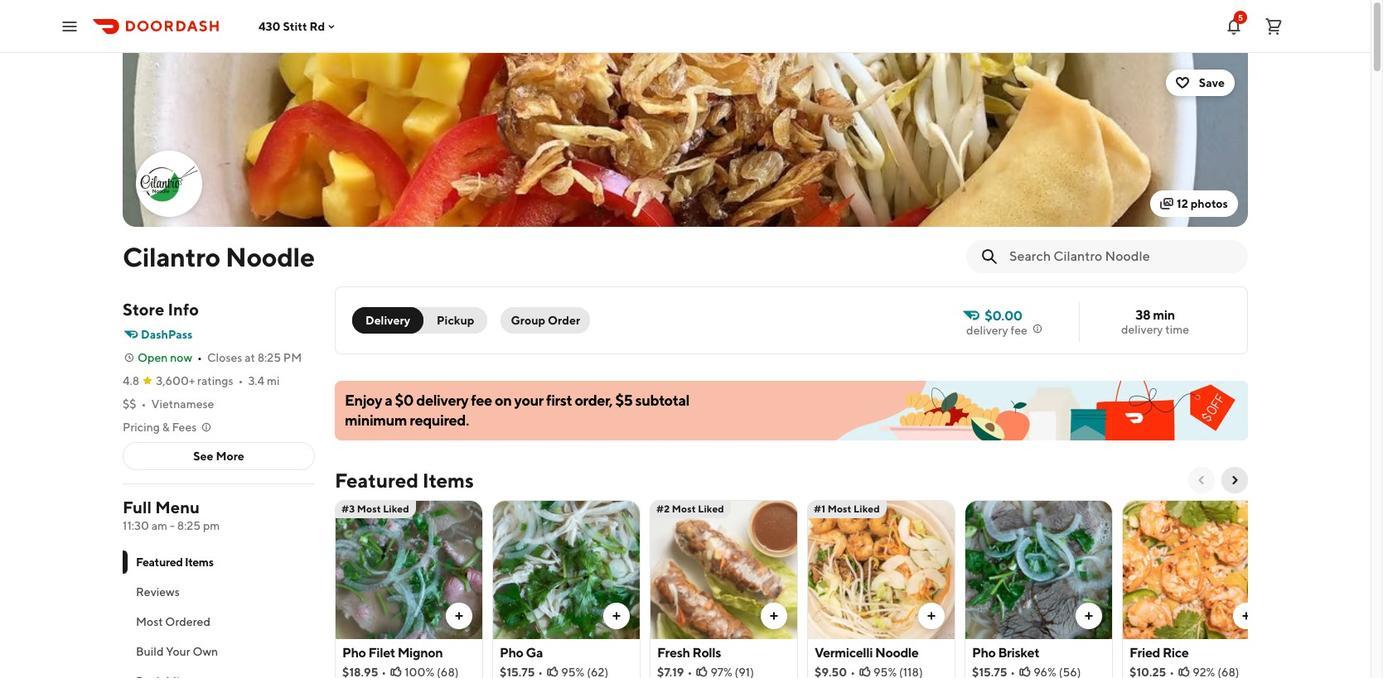 Task type: describe. For each thing, give the bounding box(es) containing it.
add item to cart image for vermicelli noodle image
[[925, 610, 938, 623]]

liked for rolls
[[698, 503, 724, 516]]

noodle for cilantro noodle
[[226, 241, 315, 273]]

store info
[[123, 300, 199, 319]]

mignon
[[398, 646, 443, 661]]

next button of carousel image
[[1228, 474, 1242, 487]]

fee inside enjoy a $0 delivery fee on your first order, $5 subtotal minimum required.
[[471, 392, 492, 409]]

#2 most liked
[[656, 503, 724, 516]]

#2
[[656, 503, 670, 516]]

fresh rolls
[[657, 646, 721, 661]]

most for pho
[[357, 503, 381, 516]]

stitt
[[283, 19, 307, 33]]

info
[[168, 300, 199, 319]]

full menu 11:30 am - 8:25 pm
[[123, 498, 220, 533]]

vietnamese
[[151, 398, 214, 411]]

add item to cart image for pho brisket image
[[1082, 610, 1096, 623]]

3.4
[[248, 375, 265, 388]]

11:30
[[123, 520, 149, 533]]

delivery fee
[[967, 324, 1028, 337]]

pho for pho brisket
[[972, 646, 996, 661]]

0 horizontal spatial featured items
[[136, 556, 214, 569]]

your
[[166, 646, 190, 659]]

1 horizontal spatial fee
[[1011, 324, 1028, 337]]

minimum
[[345, 412, 407, 429]]

Delivery radio
[[352, 308, 424, 334]]

$$
[[123, 398, 136, 411]]

pm
[[283, 351, 302, 365]]

delivery inside enjoy a $0 delivery fee on your first order, $5 subtotal minimum required.
[[416, 392, 468, 409]]

am
[[151, 520, 168, 533]]

#1 most liked
[[814, 503, 880, 516]]

vermicelli noodle image
[[808, 501, 955, 640]]

store
[[123, 300, 164, 319]]

see more
[[193, 450, 244, 463]]

cilantro
[[123, 241, 220, 273]]

1 horizontal spatial •
[[197, 351, 202, 365]]

#3 most liked
[[341, 503, 409, 516]]

items inside heading
[[422, 469, 474, 492]]

featured inside heading
[[335, 469, 419, 492]]

order,
[[575, 392, 613, 409]]

photos
[[1191, 197, 1228, 211]]

430
[[259, 19, 281, 33]]

5
[[1238, 12, 1243, 22]]

12 photos
[[1177, 197, 1228, 211]]

• closes at 8:25 pm
[[197, 351, 302, 365]]

$0.00
[[985, 308, 1023, 324]]

1 horizontal spatial featured items
[[335, 469, 474, 492]]

delivery
[[366, 314, 410, 327]]

pho ga
[[500, 646, 543, 661]]

subtotal
[[635, 392, 690, 409]]

save
[[1199, 76, 1225, 90]]

your
[[514, 392, 544, 409]]

-
[[170, 520, 175, 533]]

own
[[193, 646, 218, 659]]

fried
[[1130, 646, 1160, 661]]

430 stitt rd
[[259, 19, 325, 33]]

Item Search search field
[[1010, 248, 1235, 266]]

brisket
[[998, 646, 1040, 661]]

build your own button
[[123, 637, 315, 667]]

pickup
[[437, 314, 474, 327]]

see more button
[[124, 443, 314, 470]]

4.8
[[123, 375, 139, 388]]

noodle for vermicelli noodle
[[875, 646, 919, 661]]

see
[[193, 450, 213, 463]]

delivery inside "38 min delivery time"
[[1121, 323, 1163, 337]]

time
[[1166, 323, 1189, 337]]

fried rice image
[[1123, 501, 1270, 640]]

open now
[[138, 351, 192, 365]]

12
[[1177, 197, 1188, 211]]

#3
[[341, 503, 355, 516]]

previous button of carousel image
[[1195, 474, 1208, 487]]

pho ga image
[[493, 501, 640, 640]]

enjoy a $0 delivery fee on your first order, $5 subtotal minimum required.
[[345, 392, 690, 429]]

enjoy
[[345, 392, 382, 409]]

$5
[[615, 392, 633, 409]]

notification bell image
[[1224, 16, 1244, 36]]

required.
[[410, 412, 469, 429]]

build
[[136, 646, 164, 659]]

now
[[170, 351, 192, 365]]

open
[[138, 351, 168, 365]]

at
[[245, 351, 255, 365]]

0 horizontal spatial •
[[141, 398, 146, 411]]

liked for noodle
[[854, 503, 880, 516]]

build your own
[[136, 646, 218, 659]]

vermicelli
[[815, 646, 873, 661]]

430 stitt rd button
[[259, 19, 338, 33]]

0 items, open order cart image
[[1264, 16, 1284, 36]]



Task type: vqa. For each thing, say whether or not it's contained in the screenshot.
the Salad Image at the bottom of page
no



Task type: locate. For each thing, give the bounding box(es) containing it.
order methods option group
[[352, 308, 488, 334]]

3 add item to cart image from the left
[[925, 610, 938, 623]]

1 pho from the left
[[342, 646, 366, 661]]

add item to cart image inside fried rice button
[[1240, 610, 1253, 623]]

on
[[495, 392, 512, 409]]

1 vertical spatial featured
[[136, 556, 183, 569]]

add item to cart image inside pho ga button
[[610, 610, 623, 623]]

reviews
[[136, 586, 180, 599]]

1 horizontal spatial add item to cart image
[[1082, 610, 1096, 623]]

0 vertical spatial 8:25
[[258, 351, 281, 365]]

mi
[[267, 375, 280, 388]]

pho left brisket
[[972, 646, 996, 661]]

liked down featured items heading
[[383, 503, 409, 516]]

ordered
[[165, 616, 210, 629]]

$$ • vietnamese
[[123, 398, 214, 411]]

most up the 'build' at the bottom of page
[[136, 616, 163, 629]]

38 min delivery time
[[1121, 308, 1189, 337]]

0 horizontal spatial add item to cart image
[[768, 610, 781, 623]]

fees
[[172, 421, 197, 434]]

first
[[546, 392, 572, 409]]

0 horizontal spatial delivery
[[416, 392, 468, 409]]

8:25 inside the full menu 11:30 am - 8:25 pm
[[177, 520, 201, 533]]

add item to cart image for pho ga image at the bottom of the page
[[610, 610, 623, 623]]

pho ga button
[[492, 501, 641, 679]]

pho filet mignon image
[[336, 501, 482, 640]]

cilantro noodle image
[[123, 53, 1248, 227], [138, 153, 201, 216]]

8:25
[[258, 351, 281, 365], [177, 520, 201, 533]]

featured items up reviews
[[136, 556, 214, 569]]

most inside most ordered button
[[136, 616, 163, 629]]

most right #3
[[357, 503, 381, 516]]

2 liked from the left
[[698, 503, 724, 516]]

• right now
[[197, 351, 202, 365]]

rolls
[[692, 646, 721, 661]]

fresh rolls image
[[651, 501, 797, 640]]

0 vertical spatial items
[[422, 469, 474, 492]]

most ordered
[[136, 616, 210, 629]]

noodle
[[226, 241, 315, 273], [875, 646, 919, 661]]

featured
[[335, 469, 419, 492], [136, 556, 183, 569]]

liked
[[383, 503, 409, 516], [698, 503, 724, 516], [854, 503, 880, 516]]

2 add item to cart image from the left
[[610, 610, 623, 623]]

liked right #1
[[854, 503, 880, 516]]

featured items up #3 most liked
[[335, 469, 474, 492]]

cilantro noodle
[[123, 241, 315, 273]]

0 horizontal spatial 8:25
[[177, 520, 201, 533]]

group order button
[[501, 308, 590, 334]]

3 liked from the left
[[854, 503, 880, 516]]

8:25 right at at left
[[258, 351, 281, 365]]

pho filet mignon
[[342, 646, 443, 661]]

fresh
[[657, 646, 690, 661]]

4 add item to cart image from the left
[[1240, 610, 1253, 623]]

0 vertical spatial featured items
[[335, 469, 474, 492]]

2 vertical spatial •
[[141, 398, 146, 411]]

most for fresh
[[672, 503, 696, 516]]

featured up reviews
[[136, 556, 183, 569]]

pho brisket image
[[966, 501, 1112, 640]]

pricing & fees
[[123, 421, 197, 434]]

• left 3.4
[[238, 375, 243, 388]]

pho for pho ga
[[500, 646, 523, 661]]

liked for filet
[[383, 503, 409, 516]]

fee
[[1011, 324, 1028, 337], [471, 392, 492, 409]]

1 horizontal spatial 8:25
[[258, 351, 281, 365]]

pricing
[[123, 421, 160, 434]]

items down required.
[[422, 469, 474, 492]]

rice
[[1163, 646, 1189, 661]]

1 vertical spatial featured items
[[136, 556, 214, 569]]

ratings
[[197, 375, 233, 388]]

save button
[[1166, 70, 1235, 96]]

0 horizontal spatial noodle
[[226, 241, 315, 273]]

0 horizontal spatial pho
[[342, 646, 366, 661]]

0 horizontal spatial fee
[[471, 392, 492, 409]]

fried rice
[[1130, 646, 1189, 661]]

$0
[[395, 392, 414, 409]]

dashpass
[[141, 328, 193, 341]]

most right #2
[[672, 503, 696, 516]]

0 vertical spatial noodle
[[226, 241, 315, 273]]

38
[[1136, 308, 1151, 323]]

2 add item to cart image from the left
[[1082, 610, 1096, 623]]

1 vertical spatial items
[[185, 556, 214, 569]]

pho left ga
[[500, 646, 523, 661]]

8:25 right '-'
[[177, 520, 201, 533]]

most for vermicelli
[[828, 503, 852, 516]]

menu
[[155, 498, 200, 517]]

rd
[[310, 19, 325, 33]]

0 horizontal spatial featured
[[136, 556, 183, 569]]

12 photos button
[[1151, 191, 1238, 217]]

pho left 'filet'
[[342, 646, 366, 661]]

1 vertical spatial •
[[238, 375, 243, 388]]

0 vertical spatial featured
[[335, 469, 419, 492]]

2 horizontal spatial liked
[[854, 503, 880, 516]]

#1
[[814, 503, 826, 516]]

featured items heading
[[335, 467, 474, 494]]

liked right #2
[[698, 503, 724, 516]]

featured items
[[335, 469, 474, 492], [136, 556, 214, 569]]

most ordered button
[[123, 608, 315, 637]]

1 add item to cart image from the left
[[768, 610, 781, 623]]

vermicelli noodle
[[815, 646, 919, 661]]

3,600+
[[156, 375, 195, 388]]

add item to cart image
[[768, 610, 781, 623], [1082, 610, 1096, 623]]

group
[[511, 314, 546, 327]]

featured up #3 most liked
[[335, 469, 419, 492]]

add item to cart image for fresh rolls image
[[768, 610, 781, 623]]

• right $$
[[141, 398, 146, 411]]

0 vertical spatial fee
[[1011, 324, 1028, 337]]

1 vertical spatial noodle
[[875, 646, 919, 661]]

1 horizontal spatial featured
[[335, 469, 419, 492]]

a
[[385, 392, 392, 409]]

order
[[548, 314, 580, 327]]

min
[[1153, 308, 1175, 323]]

reviews button
[[123, 578, 315, 608]]

1 vertical spatial 8:25
[[177, 520, 201, 533]]

open menu image
[[60, 16, 80, 36]]

1 liked from the left
[[383, 503, 409, 516]]

&
[[162, 421, 170, 434]]

add item to cart image for pho filet mignon "image"
[[453, 610, 466, 623]]

add item to cart image
[[453, 610, 466, 623], [610, 610, 623, 623], [925, 610, 938, 623], [1240, 610, 1253, 623]]

2 horizontal spatial pho
[[972, 646, 996, 661]]

closes
[[207, 351, 242, 365]]

most
[[357, 503, 381, 516], [672, 503, 696, 516], [828, 503, 852, 516], [136, 616, 163, 629]]

1 horizontal spatial delivery
[[967, 324, 1008, 337]]

more
[[216, 450, 244, 463]]

pho brisket button
[[965, 501, 1113, 679]]

3.4 mi
[[248, 375, 280, 388]]

1 horizontal spatial noodle
[[875, 646, 919, 661]]

0 horizontal spatial liked
[[383, 503, 409, 516]]

2 horizontal spatial delivery
[[1121, 323, 1163, 337]]

pho brisket
[[972, 646, 1040, 661]]

Pickup radio
[[414, 308, 488, 334]]

add item to cart image inside pho brisket button
[[1082, 610, 1096, 623]]

most right #1
[[828, 503, 852, 516]]

items up the "reviews" button
[[185, 556, 214, 569]]

2 horizontal spatial •
[[238, 375, 243, 388]]

0 vertical spatial •
[[197, 351, 202, 365]]

filet
[[368, 646, 395, 661]]

3,600+ ratings •
[[156, 375, 243, 388]]

pricing & fees button
[[123, 419, 213, 436]]

3 pho from the left
[[972, 646, 996, 661]]

1 horizontal spatial items
[[422, 469, 474, 492]]

add item to cart image for fried rice image
[[1240, 610, 1253, 623]]

2 pho from the left
[[500, 646, 523, 661]]

pho
[[342, 646, 366, 661], [500, 646, 523, 661], [972, 646, 996, 661]]

pho for pho filet mignon
[[342, 646, 366, 661]]

1 vertical spatial fee
[[471, 392, 492, 409]]

pm
[[203, 520, 220, 533]]

group order
[[511, 314, 580, 327]]

1 horizontal spatial pho
[[500, 646, 523, 661]]

1 add item to cart image from the left
[[453, 610, 466, 623]]

1 horizontal spatial liked
[[698, 503, 724, 516]]

•
[[197, 351, 202, 365], [238, 375, 243, 388], [141, 398, 146, 411]]

ga
[[526, 646, 543, 661]]

0 horizontal spatial items
[[185, 556, 214, 569]]



